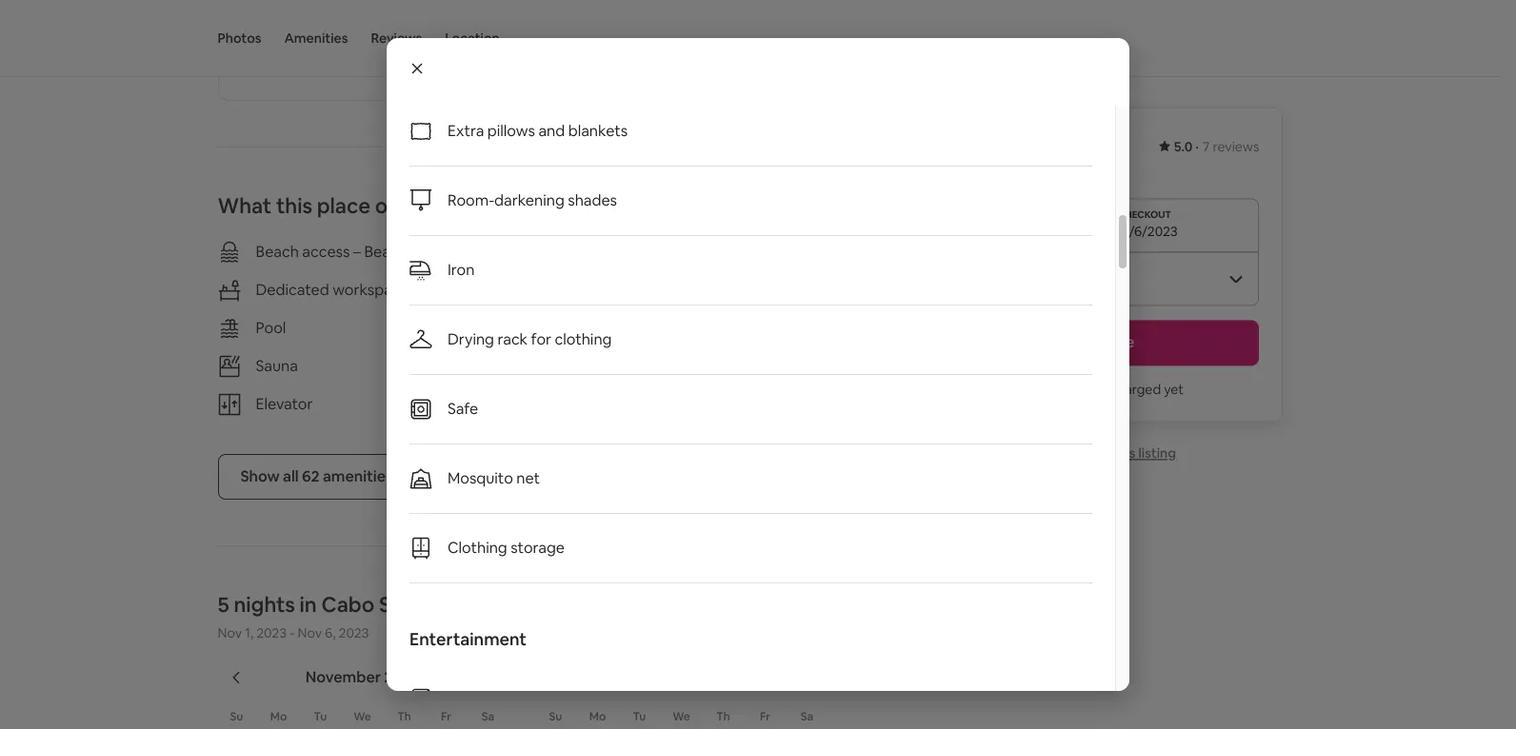 Task type: vqa. For each thing, say whether or not it's contained in the screenshot.
the rightmost "5.0"
no



Task type: describe. For each thing, give the bounding box(es) containing it.
drying
[[448, 330, 494, 350]]

2023 inside the calendar application
[[384, 667, 419, 687]]

1 mo from the left
[[270, 709, 287, 725]]

elevator
[[256, 394, 313, 414]]

total
[[953, 158, 983, 175]]

1 we from the left
[[354, 709, 371, 725]]

1 su from the left
[[230, 709, 243, 725]]

6,
[[325, 625, 336, 642]]

in
[[300, 591, 317, 618]]

you
[[1028, 381, 1051, 398]]

november
[[306, 667, 381, 687]]

2 fr from the left
[[760, 709, 771, 725]]

for
[[531, 330, 552, 350]]

place
[[317, 192, 371, 219]]

5 nights in cabo san lucas nov 1, 2023 - nov 6, 2023
[[218, 591, 476, 642]]

2 sa from the left
[[801, 709, 814, 725]]

workspace
[[333, 280, 409, 300]]

before
[[986, 158, 1027, 175]]

won't
[[1054, 381, 1088, 398]]

safe
[[448, 399, 478, 419]]

2 su from the left
[[549, 709, 562, 725]]

1 nov from the left
[[218, 625, 242, 642]]

lucas
[[419, 591, 476, 618]]

show all 62 amenities
[[241, 466, 393, 486]]

mosquito
[[448, 469, 513, 489]]

rack
[[498, 330, 528, 350]]

bedroom
[[241, 11, 308, 31]]

clothing storage
[[448, 538, 565, 558]]

extra
[[448, 121, 484, 141]]

sauna
[[256, 356, 298, 376]]

amenities
[[284, 30, 348, 47]]

2
[[309, 40, 317, 57]]

entertainment
[[410, 629, 527, 651]]

photos button
[[218, 0, 261, 76]]

0 vertical spatial 1
[[241, 40, 247, 57]]

reviews
[[1213, 138, 1260, 155]]

offers
[[375, 192, 433, 219]]

what this place offers
[[218, 192, 433, 219]]

all
[[283, 466, 299, 486]]

extra pillows and blankets
[[448, 121, 628, 141]]

-
[[290, 625, 295, 642]]

bedroom 1 king bed, 2 double beds, 1 couch
[[241, 11, 362, 76]]

beach access – beachfront
[[256, 242, 442, 262]]

reserve
[[1078, 332, 1135, 352]]

bed,
[[279, 40, 306, 57]]

1 tu from the left
[[314, 709, 327, 725]]

san
[[379, 591, 415, 618]]

what
[[218, 192, 272, 219]]

·
[[1196, 138, 1199, 155]]

dedicated
[[256, 280, 329, 300]]

couch
[[286, 59, 324, 76]]

amenities button
[[284, 0, 348, 76]]

location
[[445, 30, 500, 47]]

this for what
[[276, 192, 312, 219]]

you won't be charged yet
[[1028, 381, 1184, 398]]

1 th from the left
[[397, 709, 411, 725]]

1 fr from the left
[[441, 709, 452, 725]]

storage
[[511, 538, 565, 558]]

dedicated workspace
[[256, 280, 409, 300]]

5.0
[[1174, 138, 1193, 155]]

location button
[[445, 0, 500, 76]]

drying rack for clothing
[[448, 330, 612, 350]]

shades
[[568, 191, 617, 211]]

ethernet connection
[[448, 690, 592, 710]]

king
[[250, 40, 276, 57]]



Task type: locate. For each thing, give the bounding box(es) containing it.
and
[[539, 121, 565, 141]]

photos
[[218, 30, 261, 47]]

1 left king
[[241, 40, 247, 57]]

reserve button
[[953, 320, 1260, 366]]

1 vertical spatial 1
[[278, 59, 284, 76]]

0 horizontal spatial tu
[[314, 709, 327, 725]]

2023 left - on the left bottom of page
[[256, 625, 287, 642]]

1 horizontal spatial sa
[[801, 709, 814, 725]]

1 horizontal spatial we
[[673, 709, 690, 725]]

pool
[[256, 318, 286, 338]]

tub
[[604, 318, 628, 338]]

tu right connection
[[633, 709, 646, 725]]

report this listing
[[1066, 445, 1177, 462]]

2023 right 6,
[[339, 625, 369, 642]]

nov left 1,
[[218, 625, 242, 642]]

11/1/2023
[[964, 223, 1022, 240]]

ethernet
[[448, 690, 509, 710]]

2 mo from the left
[[589, 709, 606, 725]]

mosquito net
[[448, 469, 540, 489]]

we
[[354, 709, 371, 725], [673, 709, 690, 725]]

cabo
[[321, 591, 375, 618]]

reviews button
[[371, 0, 422, 76]]

what this place offers dialog
[[387, 0, 1130, 730]]

0 horizontal spatial this
[[276, 192, 312, 219]]

fr
[[441, 709, 452, 725], [760, 709, 771, 725]]

1 horizontal spatial th
[[717, 709, 730, 725]]

this left listing
[[1113, 445, 1136, 462]]

clothing
[[555, 330, 612, 350]]

0 horizontal spatial 1
[[241, 40, 247, 57]]

clothing
[[448, 538, 507, 558]]

connection
[[513, 690, 592, 710]]

2 nov from the left
[[298, 625, 322, 642]]

2 horizontal spatial 2023
[[384, 667, 419, 687]]

calendar application
[[195, 647, 1480, 730]]

1 sa from the left
[[482, 709, 495, 725]]

1 horizontal spatial fr
[[760, 709, 771, 725]]

listing
[[1139, 445, 1177, 462]]

tu down november
[[314, 709, 327, 725]]

darkening
[[495, 191, 565, 211]]

7
[[1203, 138, 1210, 155]]

mo
[[270, 709, 287, 725], [589, 709, 606, 725]]

1 down 'bed,'
[[278, 59, 284, 76]]

1 horizontal spatial mo
[[589, 709, 606, 725]]

nov right - on the left bottom of page
[[298, 625, 322, 642]]

hot
[[575, 318, 601, 338]]

this up beach
[[276, 192, 312, 219]]

room-
[[448, 191, 495, 211]]

2023
[[256, 625, 287, 642], [339, 625, 369, 642], [384, 667, 419, 687]]

11/6/2023
[[1118, 223, 1178, 240]]

5.0 · 7 reviews
[[1174, 138, 1260, 155]]

1 vertical spatial this
[[1113, 445, 1136, 462]]

1 horizontal spatial su
[[549, 709, 562, 725]]

hot tub
[[575, 318, 628, 338]]

1 horizontal spatial nov
[[298, 625, 322, 642]]

beach
[[256, 242, 299, 262]]

1 horizontal spatial 1
[[278, 59, 284, 76]]

access
[[302, 242, 350, 262]]

sa
[[482, 709, 495, 725], [801, 709, 814, 725]]

net
[[517, 469, 540, 489]]

62
[[302, 466, 320, 486]]

2 we from the left
[[673, 709, 690, 725]]

this for report
[[1113, 445, 1136, 462]]

iron
[[448, 260, 475, 280]]

2 th from the left
[[717, 709, 730, 725]]

0 horizontal spatial 2023
[[256, 625, 287, 642]]

0 horizontal spatial th
[[397, 709, 411, 725]]

tv
[[575, 356, 595, 376]]

5
[[218, 591, 229, 618]]

be
[[1091, 381, 1107, 398]]

show
[[241, 466, 280, 486]]

1 horizontal spatial tu
[[633, 709, 646, 725]]

1
[[241, 40, 247, 57], [278, 59, 284, 76]]

amenities
[[323, 466, 393, 486]]

0 horizontal spatial sa
[[482, 709, 495, 725]]

0 horizontal spatial mo
[[270, 709, 287, 725]]

0 horizontal spatial nov
[[218, 625, 242, 642]]

taxes
[[1030, 158, 1063, 175]]

1,
[[245, 625, 254, 642]]

blankets
[[568, 121, 628, 141]]

0 horizontal spatial su
[[230, 709, 243, 725]]

yet
[[1164, 381, 1184, 398]]

pillows
[[488, 121, 535, 141]]

room-darkening shades
[[448, 191, 617, 211]]

show all 62 amenities button
[[218, 454, 416, 500]]

beachfront
[[364, 242, 442, 262]]

total before taxes
[[953, 158, 1063, 175]]

0 vertical spatial this
[[276, 192, 312, 219]]

2 tu from the left
[[633, 709, 646, 725]]

beds,
[[241, 59, 275, 76]]

charged
[[1110, 381, 1161, 398]]

su
[[230, 709, 243, 725], [549, 709, 562, 725]]

report this listing button
[[1036, 445, 1177, 462]]

–
[[353, 242, 361, 262]]

nov
[[218, 625, 242, 642], [298, 625, 322, 642]]

0 horizontal spatial we
[[354, 709, 371, 725]]

0 horizontal spatial fr
[[441, 709, 452, 725]]

1 horizontal spatial this
[[1113, 445, 1136, 462]]

2023 right november
[[384, 667, 419, 687]]

tu
[[314, 709, 327, 725], [633, 709, 646, 725]]

reviews
[[371, 30, 422, 47]]

1 horizontal spatial 2023
[[339, 625, 369, 642]]

nights
[[234, 591, 295, 618]]

november 2023
[[306, 667, 419, 687]]

double
[[320, 40, 362, 57]]

report
[[1066, 445, 1110, 462]]



